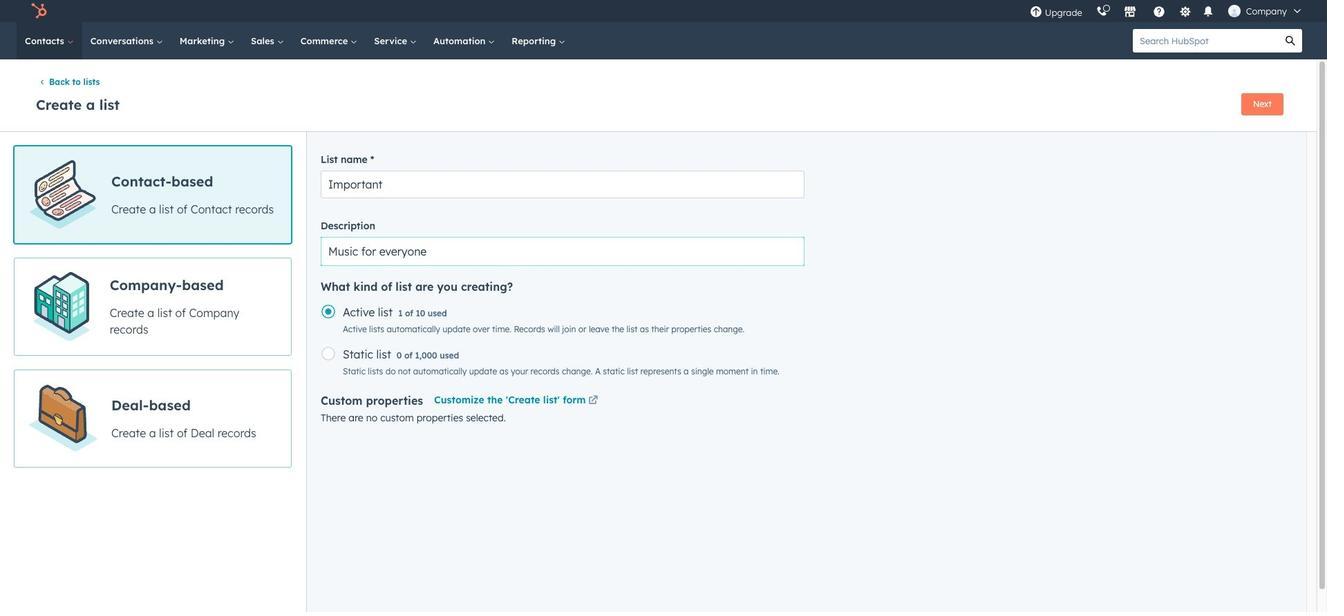 Task type: vqa. For each thing, say whether or not it's contained in the screenshot.
Create a note icon at the left top
no



Task type: describe. For each thing, give the bounding box(es) containing it.
2 link opens in a new window image from the top
[[588, 396, 598, 407]]

marketplaces image
[[1124, 6, 1136, 19]]

jacob simon image
[[1228, 5, 1241, 17]]



Task type: locate. For each thing, give the bounding box(es) containing it.
link opens in a new window image
[[588, 394, 598, 410], [588, 396, 598, 407]]

List name text field
[[321, 171, 805, 199]]

None checkbox
[[14, 258, 292, 356]]

Search HubSpot search field
[[1133, 29, 1279, 53]]

None checkbox
[[14, 146, 292, 244], [14, 370, 292, 468], [14, 146, 292, 244], [14, 370, 292, 468]]

1 link opens in a new window image from the top
[[588, 394, 598, 410]]

None text field
[[321, 237, 805, 266]]

banner
[[33, 89, 1284, 118]]

menu
[[1023, 0, 1311, 22]]



